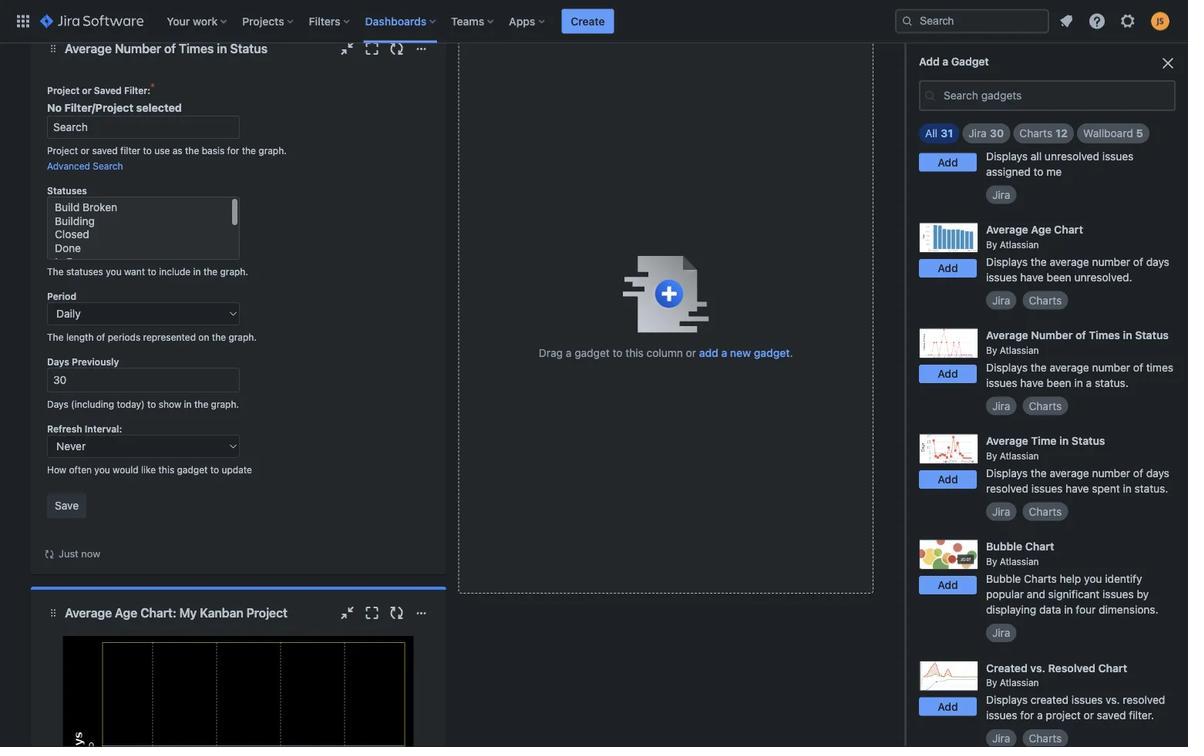 Task type: describe. For each thing, give the bounding box(es) containing it.
add for bubble chart
[[938, 579, 959, 592]]

an arrow curved in a circular way on the button that refreshes the dashboard image
[[43, 548, 56, 561]]

created
[[1031, 694, 1069, 706]]

graph. right on
[[229, 332, 257, 343]]

jira for created vs. resolved chart
[[993, 732, 1011, 745]]

want
[[124, 266, 145, 277]]

four
[[1076, 603, 1096, 616]]

times for average number of times in status by atlassian displays the average number of times issues have been in a status.
[[1089, 329, 1121, 342]]

or inside lists recent activity in a single project, or in all projects.
[[1028, 59, 1038, 72]]

dashboards button
[[361, 9, 442, 34]]

average time in status by atlassian displays the average number of days resolved issues have spent in status.
[[986, 435, 1170, 495]]

number for average number of times in status
[[115, 41, 161, 56]]

by inside created vs. resolved chart by atlassian displays created issues vs. resolved issues for a project or saved filter.
[[986, 677, 998, 688]]

or left the add
[[686, 346, 696, 359]]

by
[[1137, 588, 1149, 601]]

unresolved.
[[1075, 271, 1133, 283]]

saved
[[94, 85, 122, 96]]

average number of times in status region
[[43, 72, 434, 562]]

project or saved filter to use as the basis for the graph. advanced search
[[47, 145, 287, 171]]

number inside average age chart by atlassian displays the average number of days issues have been unresolved.
[[1093, 255, 1131, 268]]

work
[[193, 15, 218, 27]]

help
[[1060, 573, 1082, 585]]

undefined generated chart image image
[[63, 636, 414, 747]]

by inside assigned to me by atlassian displays all unresolved issues assigned to me
[[986, 133, 998, 144]]

filters
[[309, 15, 341, 27]]

resolved
[[1049, 662, 1096, 674]]

add a new gadget button
[[699, 345, 790, 361]]

1 horizontal spatial gadget
[[575, 346, 610, 359]]

chart inside bubble chart by atlassian bubble charts help you identify popular and significant issues by displaying data in four dimensions.
[[1026, 540, 1055, 553]]

in inside bubble chart by atlassian bubble charts help you identify popular and significant issues by displaying data in four dimensions.
[[1065, 603, 1073, 616]]

average age chart image
[[919, 222, 979, 253]]

created
[[986, 662, 1028, 674]]

on
[[199, 332, 209, 343]]

apps button
[[505, 9, 551, 34]]

none submit inside average number of times in status region
[[47, 494, 86, 518]]

statuses
[[66, 266, 103, 277]]

to inside project or saved filter to use as the basis for the graph. advanced search
[[143, 145, 152, 156]]

periods
[[108, 332, 141, 343]]

atlassian inside assigned to me by atlassian displays all unresolved issues assigned to me
[[1000, 133, 1039, 144]]

length
[[66, 332, 94, 343]]

to left "me"
[[1037, 117, 1048, 130]]

statuses
[[47, 185, 87, 196]]

the for the statuses you want to include in the graph.
[[47, 266, 64, 277]]

saved inside created vs. resolved chart by atlassian displays created issues vs. resolved issues for a project or saved filter.
[[1097, 709, 1127, 722]]

assigned
[[986, 117, 1035, 130]]

graph. right show
[[211, 399, 239, 410]]

atlassian inside average number of times in status by atlassian displays the average number of times issues have been in a status.
[[1000, 345, 1039, 355]]

wallboard 5
[[1084, 127, 1144, 140]]

notifications image
[[1057, 12, 1076, 30]]

project or saved filter:
[[47, 85, 151, 96]]

spent
[[1092, 482, 1120, 495]]

projects.
[[1066, 59, 1110, 72]]

gadget inside average number of times in status region
[[177, 464, 208, 475]]

or left "saved"
[[82, 85, 91, 96]]

your profile and settings image
[[1152, 12, 1170, 30]]

add for average age chart
[[938, 262, 959, 274]]

jira for average time in status
[[993, 505, 1011, 518]]

issues inside average number of times in status by atlassian displays the average number of times issues have been in a status.
[[986, 376, 1018, 389]]

days inside average age chart by atlassian displays the average number of days issues have been unresolved.
[[1147, 255, 1170, 268]]

by inside bubble chart by atlassian bubble charts help you identify popular and significant issues by displaying data in four dimensions.
[[986, 556, 998, 567]]

single
[[1107, 44, 1136, 56]]

assigned
[[986, 165, 1031, 178]]

created vs. resolved chart by atlassian displays created issues vs. resolved issues for a project or saved filter.
[[986, 662, 1166, 722]]

kanban
[[200, 606, 244, 620]]

average inside average time in status by atlassian displays the average number of days resolved issues have spent in status.
[[1050, 467, 1090, 480]]

of inside average time in status by atlassian displays the average number of days resolved issues have spent in status.
[[1134, 467, 1144, 480]]

have inside average time in status by atlassian displays the average number of days resolved issues have spent in status.
[[1066, 482, 1089, 495]]

filters button
[[304, 9, 356, 34]]

teams
[[451, 15, 485, 27]]

add for average time in status
[[938, 473, 959, 486]]

average for average age chart: my kanban project
[[65, 606, 112, 620]]

displays inside average time in status by atlassian displays the average number of days resolved issues have spent in status.
[[986, 467, 1028, 480]]

significant
[[1049, 588, 1100, 601]]

how
[[47, 464, 66, 475]]

projects button
[[238, 9, 300, 34]]

charts for number
[[1029, 400, 1062, 412]]

graph. inside project or saved filter to use as the basis for the graph. advanced search
[[259, 145, 287, 156]]

been inside average number of times in status by atlassian displays the average number of times issues have been in a status.
[[1047, 376, 1072, 389]]

times for average number of times in status
[[179, 41, 214, 56]]

settings image
[[1119, 12, 1138, 30]]

assigned to me image
[[919, 117, 979, 147]]

advanced
[[47, 160, 90, 171]]

drag a gadget to this column or add a new gadget .
[[539, 346, 793, 359]]

add button for average age chart
[[919, 259, 977, 277]]

2 vertical spatial project
[[246, 606, 288, 620]]

project
[[1046, 709, 1081, 722]]

gadget
[[952, 55, 989, 68]]

times
[[1147, 361, 1174, 374]]

like
[[141, 464, 156, 475]]

jira 30
[[969, 127, 1005, 140]]

average for average number of times in status by atlassian displays the average number of times issues have been in a status.
[[986, 329, 1029, 342]]

and
[[1027, 588, 1046, 601]]

appswitcher icon image
[[14, 12, 32, 30]]

status. inside average time in status by atlassian displays the average number of days resolved issues have spent in status.
[[1135, 482, 1169, 495]]

lists
[[986, 44, 1010, 56]]

of inside average age chart by atlassian displays the average number of days issues have been unresolved.
[[1134, 255, 1144, 268]]

period
[[47, 291, 76, 302]]

have inside average number of times in status by atlassian displays the average number of times issues have been in a status.
[[1021, 376, 1044, 389]]

no
[[47, 101, 62, 114]]

or inside created vs. resolved chart by atlassian displays created issues vs. resolved issues for a project or saved filter.
[[1084, 709, 1094, 722]]

wallboard for wallboard 5
[[1084, 127, 1134, 140]]

number inside average time in status by atlassian displays the average number of days resolved issues have spent in status.
[[1093, 467, 1131, 480]]

maximize average number of times in status image
[[363, 39, 381, 58]]

dimensions.
[[1099, 603, 1159, 616]]

interval:
[[85, 424, 122, 434]]

number inside average number of times in status by atlassian displays the average number of times issues have been in a status.
[[1093, 361, 1131, 374]]

wallboard for wallboard
[[1029, 82, 1079, 95]]

identify
[[1105, 573, 1143, 585]]

average time in status image
[[919, 434, 979, 464]]

would
[[113, 464, 139, 475]]

add left lists
[[938, 50, 959, 63]]

2 horizontal spatial gadget
[[754, 346, 790, 359]]

add for average number of times in status
[[938, 367, 959, 380]]

basis
[[202, 145, 225, 156]]

displaying
[[986, 603, 1037, 616]]

data
[[1040, 603, 1062, 616]]

average number of times in status
[[65, 41, 268, 56]]

resolved inside created vs. resolved chart by atlassian displays created issues vs. resolved issues for a project or saved filter.
[[1123, 694, 1166, 706]]

represented
[[143, 332, 196, 343]]

or inside project or saved filter to use as the basis for the graph. advanced search
[[81, 145, 90, 156]]

charts for time
[[1029, 505, 1062, 518]]

your work
[[167, 15, 218, 27]]

use
[[154, 145, 170, 156]]

the statuses you want to include in the graph.
[[47, 266, 248, 277]]

bubble chart by atlassian bubble charts help you identify popular and significant issues by displaying data in four dimensions.
[[986, 540, 1159, 616]]

recent
[[1013, 44, 1045, 56]]

0 vertical spatial this
[[626, 346, 644, 359]]

you for statuses
[[106, 266, 122, 277]]

apps
[[509, 15, 536, 27]]

minimize average age chart: my kanban project image
[[338, 604, 357, 622]]

status for average number of times in status by atlassian displays the average number of times issues have been in a status.
[[1136, 329, 1169, 342]]

all
[[926, 127, 938, 140]]

minimize average number of times in status image
[[338, 39, 357, 58]]

refresh interval:
[[47, 424, 122, 434]]

atlassian inside average age chart by atlassian displays the average number of days issues have been unresolved.
[[1000, 239, 1039, 250]]

how often you would like this gadget to update
[[47, 464, 252, 475]]

average for average age chart by atlassian displays the average number of days issues have been unresolved.
[[986, 223, 1029, 236]]

lists recent activity in a single project, or in all projects.
[[986, 44, 1136, 72]]

atlassian inside created vs. resolved chart by atlassian displays created issues vs. resolved issues for a project or saved filter.
[[1000, 677, 1039, 688]]

help image
[[1088, 12, 1107, 30]]

add button for bubble chart
[[919, 576, 977, 595]]

1 bubble from the top
[[986, 540, 1023, 553]]

me
[[1047, 165, 1062, 178]]

add button for assigned to me
[[919, 153, 977, 172]]

add button for created vs. resolved chart
[[919, 698, 977, 716]]

all inside assigned to me by atlassian displays all unresolved issues assigned to me
[[1031, 149, 1042, 162]]

banner containing your work
[[0, 0, 1189, 43]]

days previously
[[47, 356, 119, 367]]

displays inside average age chart by atlassian displays the average number of days issues have been unresolved.
[[986, 255, 1028, 268]]

the inside average number of times in status by atlassian displays the average number of times issues have been in a status.
[[1031, 361, 1047, 374]]

to right want
[[148, 266, 156, 277]]

filter:
[[124, 85, 151, 96]]

teams button
[[447, 9, 500, 34]]

add for created vs. resolved chart
[[938, 700, 959, 713]]

number for average number of times in status by atlassian displays the average number of times issues have been in a status.
[[1032, 329, 1073, 342]]

just now
[[59, 548, 100, 560]]

refresh
[[47, 424, 82, 434]]

today)
[[117, 399, 145, 410]]

new
[[730, 346, 751, 359]]

average number of times in status image
[[919, 328, 979, 359]]

displays inside average number of times in status by atlassian displays the average number of times issues have been in a status.
[[986, 361, 1028, 374]]

projects
[[242, 15, 284, 27]]

show
[[159, 399, 181, 410]]

atlassian inside average time in status by atlassian displays the average number of days resolved issues have spent in status.
[[1000, 450, 1039, 461]]

now
[[81, 548, 100, 560]]

search field inside average number of times in status region
[[47, 116, 240, 139]]

activity
[[1047, 44, 1084, 56]]

for inside project or saved filter to use as the basis for the graph. advanced search
[[227, 145, 239, 156]]



Task type: locate. For each thing, give the bounding box(es) containing it.
number up spent
[[1093, 467, 1131, 480]]

issues inside bubble chart by atlassian bubble charts help you identify popular and significant issues by displaying data in four dimensions.
[[1103, 588, 1134, 601]]

a inside lists recent activity in a single project, or in all projects.
[[1098, 44, 1104, 56]]

include
[[159, 266, 191, 277]]

add button down average age chart image
[[919, 259, 977, 277]]

add button for average time in status
[[919, 471, 977, 489]]

advanced search link
[[47, 160, 123, 171]]

bubble chart image
[[919, 540, 979, 570]]

been inside average age chart by atlassian displays the average number of days issues have been unresolved.
[[1047, 271, 1072, 283]]

2 vertical spatial have
[[1066, 482, 1089, 495]]

my
[[179, 606, 197, 620]]

1 vertical spatial project
[[47, 145, 78, 156]]

filter.
[[1130, 709, 1155, 722]]

0 horizontal spatial all
[[1031, 149, 1042, 162]]

jira for assigned to me
[[993, 188, 1011, 201]]

6 add button from the top
[[919, 576, 977, 595]]

1 horizontal spatial search field
[[895, 9, 1050, 34]]

charts down project
[[1029, 732, 1062, 745]]

3 number from the top
[[1093, 467, 1131, 480]]

1 horizontal spatial vs.
[[1106, 694, 1120, 706]]

times
[[179, 41, 214, 56], [1089, 329, 1121, 342]]

5 displays from the top
[[986, 694, 1028, 706]]

1 vertical spatial number
[[1093, 361, 1131, 374]]

1 vertical spatial search field
[[47, 116, 240, 139]]

0 vertical spatial status
[[230, 41, 268, 56]]

to left "use"
[[143, 145, 152, 156]]

close icon image
[[1159, 54, 1178, 73]]

atlassian up popular on the bottom right of page
[[1000, 556, 1039, 567]]

status up "times"
[[1136, 329, 1169, 342]]

the up period
[[47, 266, 64, 277]]

age inside average age chart by atlassian displays the average number of days issues have been unresolved.
[[1032, 223, 1052, 236]]

2 vertical spatial average
[[1050, 467, 1090, 480]]

wallboard
[[1029, 82, 1079, 95], [1084, 127, 1134, 140]]

12
[[1056, 127, 1068, 140]]

by down assigned
[[986, 133, 998, 144]]

graph. right the basis
[[259, 145, 287, 156]]

1 horizontal spatial this
[[626, 346, 644, 359]]

1 horizontal spatial status
[[1072, 435, 1106, 447]]

add down created vs. resolved chart image at right
[[938, 700, 959, 713]]

add button down average number of times in status image
[[919, 365, 977, 383]]

30
[[990, 127, 1005, 140]]

the length of periods represented on the graph.
[[47, 332, 257, 343]]

by inside average time in status by atlassian displays the average number of days resolved issues have spent in status.
[[986, 450, 998, 461]]

by right average time in status image
[[986, 450, 998, 461]]

search
[[93, 160, 123, 171]]

2 vertical spatial status
[[1072, 435, 1106, 447]]

0 vertical spatial vs.
[[1031, 662, 1046, 674]]

0 vertical spatial average
[[1050, 255, 1090, 268]]

or right project
[[1084, 709, 1094, 722]]

3 atlassian from the top
[[1000, 345, 1039, 355]]

5 add button from the top
[[919, 471, 977, 489]]

0 horizontal spatial search field
[[47, 116, 240, 139]]

1 horizontal spatial times
[[1089, 329, 1121, 342]]

1 atlassian from the top
[[1000, 133, 1039, 144]]

age left chart:
[[115, 606, 137, 620]]

days
[[47, 356, 69, 367], [47, 399, 68, 410]]

add button down 31
[[919, 153, 977, 172]]

by right average number of times in status image
[[986, 345, 998, 355]]

atlassian down time at right
[[1000, 450, 1039, 461]]

have left spent
[[1066, 482, 1089, 495]]

status
[[230, 41, 268, 56], [1136, 329, 1169, 342], [1072, 435, 1106, 447]]

previously
[[72, 356, 119, 367]]

average age chart: my kanban project
[[65, 606, 288, 620]]

number left "times"
[[1093, 361, 1131, 374]]

to left column
[[613, 346, 623, 359]]

1 the from the top
[[47, 266, 64, 277]]

this
[[626, 346, 644, 359], [158, 464, 174, 475]]

1 vertical spatial been
[[1047, 376, 1072, 389]]

average inside average age chart by atlassian displays the average number of days issues have been unresolved.
[[1050, 255, 1090, 268]]

add down average age chart image
[[938, 262, 959, 274]]

3 displays from the top
[[986, 361, 1028, 374]]

0 vertical spatial days
[[47, 356, 69, 367]]

this left column
[[626, 346, 644, 359]]

0 horizontal spatial vs.
[[1031, 662, 1046, 674]]

0 horizontal spatial status
[[230, 41, 268, 56]]

0 vertical spatial project
[[47, 85, 80, 96]]

Search field
[[895, 9, 1050, 34], [47, 116, 240, 139]]

by inside average number of times in status by atlassian displays the average number of times issues have been in a status.
[[986, 345, 998, 355]]

2 atlassian from the top
[[1000, 239, 1039, 250]]

average inside average number of times in status by atlassian displays the average number of times issues have been in a status.
[[986, 329, 1029, 342]]

add button down average time in status image
[[919, 471, 977, 489]]

charts up time at right
[[1029, 400, 1062, 412]]

2 bubble from the top
[[986, 573, 1021, 585]]

days up 'refresh'
[[47, 399, 68, 410]]

charts for age
[[1029, 294, 1062, 307]]

charts up the and
[[1024, 573, 1057, 585]]

0 vertical spatial status.
[[1095, 376, 1129, 389]]

project for project or saved filter to use as the basis for the graph. advanced search
[[47, 145, 78, 156]]

unresolved
[[1045, 149, 1100, 162]]

to left show
[[147, 399, 156, 410]]

to left me
[[1034, 165, 1044, 178]]

search field up lists
[[895, 9, 1050, 34]]

1 vertical spatial days
[[1147, 467, 1170, 480]]

age down me
[[1032, 223, 1052, 236]]

0 horizontal spatial number
[[115, 41, 161, 56]]

chart inside average age chart by atlassian displays the average number of days issues have been unresolved.
[[1054, 223, 1084, 236]]

all inside lists recent activity in a single project, or in all projects.
[[1052, 59, 1063, 72]]

0 horizontal spatial wallboard
[[1029, 82, 1079, 95]]

1 vertical spatial age
[[115, 606, 137, 620]]

project for project or saved filter:
[[47, 85, 80, 96]]

by up popular on the bottom right of page
[[986, 556, 998, 567]]

you
[[106, 266, 122, 277], [94, 464, 110, 475], [1085, 573, 1103, 585]]

5
[[1137, 127, 1144, 140]]

to left update
[[210, 464, 219, 475]]

assigned to me by atlassian displays all unresolved issues assigned to me
[[986, 117, 1134, 178]]

1 vertical spatial days
[[47, 399, 68, 410]]

status inside average number of times in status by atlassian displays the average number of times issues have been in a status.
[[1136, 329, 1169, 342]]

status inside average time in status by atlassian displays the average number of days resolved issues have spent in status.
[[1072, 435, 1106, 447]]

days inside average time in status by atlassian displays the average number of days resolved issues have spent in status.
[[1147, 467, 1170, 480]]

column
[[647, 346, 683, 359]]

age
[[1032, 223, 1052, 236], [115, 606, 137, 620]]

1 vertical spatial for
[[1021, 709, 1035, 722]]

1 days from the top
[[47, 356, 69, 367]]

age for chart:
[[115, 606, 137, 620]]

3 average from the top
[[1050, 467, 1090, 480]]

status. inside average number of times in status by atlassian displays the average number of times issues have been in a status.
[[1095, 376, 1129, 389]]

6 atlassian from the top
[[1000, 677, 1039, 688]]

status for average number of times in status
[[230, 41, 268, 56]]

saved inside project or saved filter to use as the basis for the graph. advanced search
[[92, 145, 118, 156]]

6 by from the top
[[986, 677, 998, 688]]

been
[[1047, 271, 1072, 283], [1047, 376, 1072, 389]]

0 vertical spatial search field
[[895, 9, 1050, 34]]

status right time at right
[[1072, 435, 1106, 447]]

1 average from the top
[[1050, 255, 1090, 268]]

the
[[185, 145, 199, 156], [242, 145, 256, 156], [1031, 255, 1047, 268], [204, 266, 218, 277], [212, 332, 226, 343], [1031, 361, 1047, 374], [194, 399, 208, 410], [1031, 467, 1047, 480]]

1 vertical spatial times
[[1089, 329, 1121, 342]]

0 vertical spatial number
[[115, 41, 161, 56]]

0 vertical spatial days
[[1147, 255, 1170, 268]]

just
[[59, 548, 78, 560]]

or down recent at top
[[1028, 59, 1038, 72]]

for inside created vs. resolved chart by atlassian displays created issues vs. resolved issues for a project or saved filter.
[[1021, 709, 1035, 722]]

charts 12
[[1020, 127, 1068, 140]]

by right average age chart image
[[986, 239, 998, 250]]

0 vertical spatial been
[[1047, 271, 1072, 283]]

search image
[[902, 15, 914, 27]]

charts left 12 on the top right of page
[[1020, 127, 1053, 140]]

number
[[1093, 255, 1131, 268], [1093, 361, 1131, 374], [1093, 467, 1131, 480]]

by
[[986, 133, 998, 144], [986, 239, 998, 250], [986, 345, 998, 355], [986, 450, 998, 461], [986, 556, 998, 567], [986, 677, 998, 688]]

times down your work 'popup button'
[[179, 41, 214, 56]]

average for average number of times in status
[[65, 41, 112, 56]]

resolved
[[986, 482, 1029, 495], [1123, 694, 1166, 706]]

2 vertical spatial chart
[[1099, 662, 1128, 674]]

jira for bubble chart
[[993, 627, 1011, 639]]

charts for vs.
[[1029, 732, 1062, 745]]

1 vertical spatial you
[[94, 464, 110, 475]]

0 horizontal spatial status.
[[1095, 376, 1129, 389]]

update
[[222, 464, 252, 475]]

average inside average time in status by atlassian displays the average number of days resolved issues have spent in status.
[[986, 435, 1029, 447]]

1 vertical spatial chart
[[1026, 540, 1055, 553]]

created vs. resolved chart image
[[919, 661, 979, 691]]

4 by from the top
[[986, 450, 998, 461]]

vs.
[[1031, 662, 1046, 674], [1106, 694, 1120, 706]]

None submit
[[47, 494, 86, 518]]

average inside average number of times in status by atlassian displays the average number of times issues have been in a status.
[[1050, 361, 1090, 374]]

1 horizontal spatial resolved
[[1123, 694, 1166, 706]]

5 by from the top
[[986, 556, 998, 567]]

atlassian right average age chart image
[[1000, 239, 1039, 250]]

the inside average time in status by atlassian displays the average number of days resolved issues have spent in status.
[[1031, 467, 1047, 480]]

jira
[[993, 82, 1011, 95], [969, 127, 987, 140], [993, 188, 1011, 201], [993, 294, 1011, 307], [993, 400, 1011, 412], [993, 505, 1011, 518], [993, 627, 1011, 639], [993, 732, 1011, 745]]

0 vertical spatial the
[[47, 266, 64, 277]]

1 horizontal spatial for
[[1021, 709, 1035, 722]]

graph. right include
[[220, 266, 248, 277]]

days (including today) to show in the graph.
[[47, 399, 239, 410]]

project
[[47, 85, 80, 96], [47, 145, 78, 156], [246, 606, 288, 620]]

0 horizontal spatial times
[[179, 41, 214, 56]]

chart:
[[140, 606, 176, 620]]

refresh average age chart: my kanban project image
[[388, 604, 406, 622]]

the for the length of periods represented on the graph.
[[47, 332, 64, 343]]

2 days from the top
[[1147, 467, 1170, 480]]

project up no
[[47, 85, 80, 96]]

jira for average age chart
[[993, 294, 1011, 307]]

or up advanced search link
[[81, 145, 90, 156]]

average for average time in status by atlassian displays the average number of days resolved issues have spent in status.
[[986, 435, 1029, 447]]

time
[[1032, 435, 1057, 447]]

number
[[115, 41, 161, 56], [1032, 329, 1073, 342]]

Days Previously text field
[[47, 368, 240, 393]]

gadget right new
[[754, 346, 790, 359]]

add down 31
[[938, 156, 959, 169]]

your work button
[[162, 9, 233, 34]]

wallboard left 5
[[1084, 127, 1134, 140]]

refresh average number of times in status image
[[388, 39, 406, 58]]

0 vertical spatial resolved
[[986, 482, 1029, 495]]

1 add button from the top
[[919, 47, 977, 66]]

gadget right the like
[[177, 464, 208, 475]]

as
[[173, 145, 183, 156]]

2 average from the top
[[1050, 361, 1090, 374]]

charts down average time in status by atlassian displays the average number of days resolved issues have spent in status.
[[1029, 505, 1062, 518]]

1 horizontal spatial wallboard
[[1084, 127, 1134, 140]]

more actions for average age chart: my kanban project gadget image
[[412, 604, 431, 622]]

4 displays from the top
[[986, 467, 1028, 480]]

atlassian inside bubble chart by atlassian bubble charts help you identify popular and significant issues by displaying data in four dimensions.
[[1000, 556, 1039, 567]]

2 add button from the top
[[919, 153, 977, 172]]

1 vertical spatial all
[[1031, 149, 1042, 162]]

status down projects on the top left of the page
[[230, 41, 268, 56]]

this inside average number of times in status region
[[158, 464, 174, 475]]

graph.
[[259, 145, 287, 156], [220, 266, 248, 277], [229, 332, 257, 343], [211, 399, 239, 410]]

have inside average age chart by atlassian displays the average number of days issues have been unresolved.
[[1021, 271, 1044, 283]]

atlassian down assigned
[[1000, 133, 1039, 144]]

average
[[1050, 255, 1090, 268], [1050, 361, 1090, 374], [1050, 467, 1090, 480]]

0 vertical spatial you
[[106, 266, 122, 277]]

search field down selected
[[47, 116, 240, 139]]

jira for average number of times in status
[[993, 400, 1011, 412]]

average right average number of times in status image
[[986, 329, 1029, 342]]

average inside average age chart by atlassian displays the average number of days issues have been unresolved.
[[986, 223, 1029, 236]]

5 atlassian from the top
[[1000, 556, 1039, 567]]

more actions for average number of times in status gadget image
[[412, 39, 431, 58]]

add
[[699, 346, 719, 359]]

add gadget img image
[[623, 256, 709, 333]]

issues inside average age chart by atlassian displays the average number of days issues have been unresolved.
[[986, 271, 1018, 283]]

all down activity
[[1052, 59, 1063, 72]]

a
[[1098, 44, 1104, 56], [943, 55, 949, 68], [566, 346, 572, 359], [722, 346, 728, 359], [1086, 376, 1092, 389], [1037, 709, 1043, 722]]

1 vertical spatial status
[[1136, 329, 1169, 342]]

selected
[[136, 101, 182, 114]]

chart right resolved
[[1099, 662, 1128, 674]]

for right the basis
[[227, 145, 239, 156]]

0 vertical spatial all
[[1052, 59, 1063, 72]]

0 horizontal spatial for
[[227, 145, 239, 156]]

4 atlassian from the top
[[1000, 450, 1039, 461]]

0 horizontal spatial this
[[158, 464, 174, 475]]

the inside average age chart by atlassian displays the average number of days issues have been unresolved.
[[1031, 255, 1047, 268]]

1 vertical spatial have
[[1021, 376, 1044, 389]]

1 been from the top
[[1047, 271, 1072, 283]]

1 vertical spatial number
[[1032, 329, 1073, 342]]

1 by from the top
[[986, 133, 998, 144]]

number up 'unresolved.'
[[1093, 255, 1131, 268]]

add for assigned to me
[[938, 156, 959, 169]]

average
[[65, 41, 112, 56], [986, 223, 1029, 236], [986, 329, 1029, 342], [986, 435, 1029, 447], [65, 606, 112, 620]]

2 vertical spatial number
[[1093, 467, 1131, 480]]

add button down created vs. resolved chart image at right
[[919, 698, 977, 716]]

2 vertical spatial you
[[1085, 573, 1103, 585]]

filter
[[120, 145, 140, 156]]

2 by from the top
[[986, 239, 998, 250]]

3 add button from the top
[[919, 259, 977, 277]]

31
[[941, 127, 954, 140]]

1 displays from the top
[[986, 149, 1028, 162]]

2 horizontal spatial status
[[1136, 329, 1169, 342]]

1 horizontal spatial age
[[1032, 223, 1052, 236]]

0 vertical spatial wallboard
[[1029, 82, 1079, 95]]

0 horizontal spatial gadget
[[177, 464, 208, 475]]

1 vertical spatial this
[[158, 464, 174, 475]]

add down bubble chart image
[[938, 579, 959, 592]]

times down 'unresolved.'
[[1089, 329, 1121, 342]]

2 days from the top
[[47, 399, 68, 410]]

number inside average number of times in status by atlassian displays the average number of times issues have been in a status.
[[1032, 329, 1073, 342]]

2 the from the top
[[47, 332, 64, 343]]

no filter/project selected
[[47, 101, 182, 114]]

chart inside created vs. resolved chart by atlassian displays created issues vs. resolved issues for a project or saved filter.
[[1099, 662, 1128, 674]]

status.
[[1095, 376, 1129, 389], [1135, 482, 1169, 495]]

average left time at right
[[986, 435, 1029, 447]]

1 vertical spatial vs.
[[1106, 694, 1120, 706]]

you right often
[[94, 464, 110, 475]]

0 vertical spatial chart
[[1054, 223, 1084, 236]]

resolved inside average time in status by atlassian displays the average number of days resolved issues have spent in status.
[[986, 482, 1029, 495]]

have
[[1021, 271, 1044, 283], [1021, 376, 1044, 389], [1066, 482, 1089, 495]]

7 add button from the top
[[919, 698, 977, 716]]

1 vertical spatial saved
[[1097, 709, 1127, 722]]

.
[[790, 346, 793, 359]]

Search gadgets field
[[939, 82, 1175, 110]]

1 vertical spatial resolved
[[1123, 694, 1166, 706]]

atlassian down created
[[1000, 677, 1039, 688]]

1 vertical spatial status.
[[1135, 482, 1169, 495]]

all down charts 12 at the top of the page
[[1031, 149, 1042, 162]]

displays inside assigned to me by atlassian displays all unresolved issues assigned to me
[[986, 149, 1028, 162]]

of inside region
[[96, 332, 105, 343]]

create
[[571, 15, 605, 27]]

1 vertical spatial average
[[1050, 361, 1090, 374]]

1 horizontal spatial all
[[1052, 59, 1063, 72]]

average up project or saved filter: at top left
[[65, 41, 112, 56]]

age for chart
[[1032, 223, 1052, 236]]

chart up the and
[[1026, 540, 1055, 553]]

3 by from the top
[[986, 345, 998, 355]]

me
[[1051, 117, 1066, 130]]

4 add button from the top
[[919, 365, 977, 383]]

days for days (including today) to show in the graph.
[[47, 399, 68, 410]]

(including
[[71, 399, 114, 410]]

0 horizontal spatial age
[[115, 606, 137, 620]]

2 number from the top
[[1093, 361, 1131, 374]]

chart up 'unresolved.'
[[1054, 223, 1084, 236]]

0 horizontal spatial saved
[[92, 145, 118, 156]]

search field inside banner
[[895, 9, 1050, 34]]

project right 'kanban' in the bottom left of the page
[[246, 606, 288, 620]]

0 vertical spatial number
[[1093, 255, 1131, 268]]

days down length
[[47, 356, 69, 367]]

1 horizontal spatial saved
[[1097, 709, 1127, 722]]

filter/project
[[64, 101, 134, 114]]

add button down bubble chart image
[[919, 576, 977, 595]]

add a gadget
[[919, 55, 989, 68]]

1 horizontal spatial status.
[[1135, 482, 1169, 495]]

atlassian right average number of times in status image
[[1000, 345, 1039, 355]]

maximize average age chart: my kanban project image
[[363, 604, 381, 622]]

1 horizontal spatial number
[[1032, 329, 1073, 342]]

0 vertical spatial age
[[1032, 223, 1052, 236]]

2 been from the top
[[1047, 376, 1072, 389]]

for down created
[[1021, 709, 1035, 722]]

by down created
[[986, 677, 998, 688]]

add button for average number of times in status
[[919, 365, 977, 383]]

charts inside bubble chart by atlassian bubble charts help you identify popular and significant issues by displaying data in four dimensions.
[[1024, 573, 1057, 585]]

or
[[1028, 59, 1038, 72], [82, 85, 91, 96], [81, 145, 90, 156], [686, 346, 696, 359], [1084, 709, 1094, 722]]

this right the like
[[158, 464, 174, 475]]

for
[[227, 145, 239, 156], [1021, 709, 1035, 722]]

0 vertical spatial for
[[227, 145, 239, 156]]

you inside bubble chart by atlassian bubble charts help you identify popular and significant issues by displaying data in four dimensions.
[[1085, 573, 1103, 585]]

been up time at right
[[1047, 376, 1072, 389]]

gadget right drag
[[575, 346, 610, 359]]

primary element
[[9, 0, 895, 43]]

issues inside assigned to me by atlassian displays all unresolved issues assigned to me
[[1103, 149, 1134, 162]]

average age chart by atlassian displays the average number of days issues have been unresolved.
[[986, 223, 1170, 283]]

1 days from the top
[[1147, 255, 1170, 268]]

by inside average age chart by atlassian displays the average number of days issues have been unresolved.
[[986, 239, 998, 250]]

issues
[[1103, 149, 1134, 162], [986, 271, 1018, 283], [986, 376, 1018, 389], [1032, 482, 1063, 495], [1103, 588, 1134, 601], [1072, 694, 1103, 706], [986, 709, 1018, 722]]

0 horizontal spatial resolved
[[986, 482, 1029, 495]]

add button left lists
[[919, 47, 977, 66]]

add left gadget
[[919, 55, 940, 68]]

been left 'unresolved.'
[[1047, 271, 1072, 283]]

jira software image
[[40, 12, 144, 30], [40, 12, 144, 30]]

charts down average age chart by atlassian displays the average number of days issues have been unresolved.
[[1029, 294, 1062, 307]]

times inside average number of times in status by atlassian displays the average number of times issues have been in a status.
[[1089, 329, 1121, 342]]

you for often
[[94, 464, 110, 475]]

add down average time in status image
[[938, 473, 959, 486]]

project,
[[986, 59, 1025, 72]]

average down assigned
[[986, 223, 1029, 236]]

2 displays from the top
[[986, 255, 1028, 268]]

1 vertical spatial the
[[47, 332, 64, 343]]

0 vertical spatial have
[[1021, 271, 1044, 283]]

add down average number of times in status image
[[938, 367, 959, 380]]

dashboards
[[365, 15, 427, 27]]

issues inside average time in status by atlassian displays the average number of days resolved issues have spent in status.
[[1032, 482, 1063, 495]]

saved left filter.
[[1097, 709, 1127, 722]]

0 vertical spatial saved
[[92, 145, 118, 156]]

wallboard down lists recent activity in a single project, or in all projects.
[[1029, 82, 1079, 95]]

the left length
[[47, 332, 64, 343]]

days for days previously
[[47, 356, 69, 367]]

bubble
[[986, 540, 1023, 553], [986, 573, 1021, 585]]

0 vertical spatial times
[[179, 41, 214, 56]]

displays inside created vs. resolved chart by atlassian displays created issues vs. resolved issues for a project or saved filter.
[[986, 694, 1028, 706]]

project inside project or saved filter to use as the basis for the graph. advanced search
[[47, 145, 78, 156]]

1 vertical spatial wallboard
[[1084, 127, 1134, 140]]

have up time at right
[[1021, 376, 1044, 389]]

a inside average number of times in status by atlassian displays the average number of times issues have been in a status.
[[1086, 376, 1092, 389]]

1 number from the top
[[1093, 255, 1131, 268]]

a inside created vs. resolved chart by atlassian displays created issues vs. resolved issues for a project or saved filter.
[[1037, 709, 1043, 722]]

average number of times in status by atlassian displays the average number of times issues have been in a status.
[[986, 329, 1174, 389]]

you left want
[[106, 266, 122, 277]]

project up advanced
[[47, 145, 78, 156]]

saved up search
[[92, 145, 118, 156]]

1 vertical spatial bubble
[[986, 573, 1021, 585]]

banner
[[0, 0, 1189, 43]]

have left 'unresolved.'
[[1021, 271, 1044, 283]]

0 vertical spatial bubble
[[986, 540, 1023, 553]]

you right help on the bottom
[[1085, 573, 1103, 585]]

average down now
[[65, 606, 112, 620]]

drag
[[539, 346, 563, 359]]



Task type: vqa. For each thing, say whether or not it's contained in the screenshot.
FILTERS
yes



